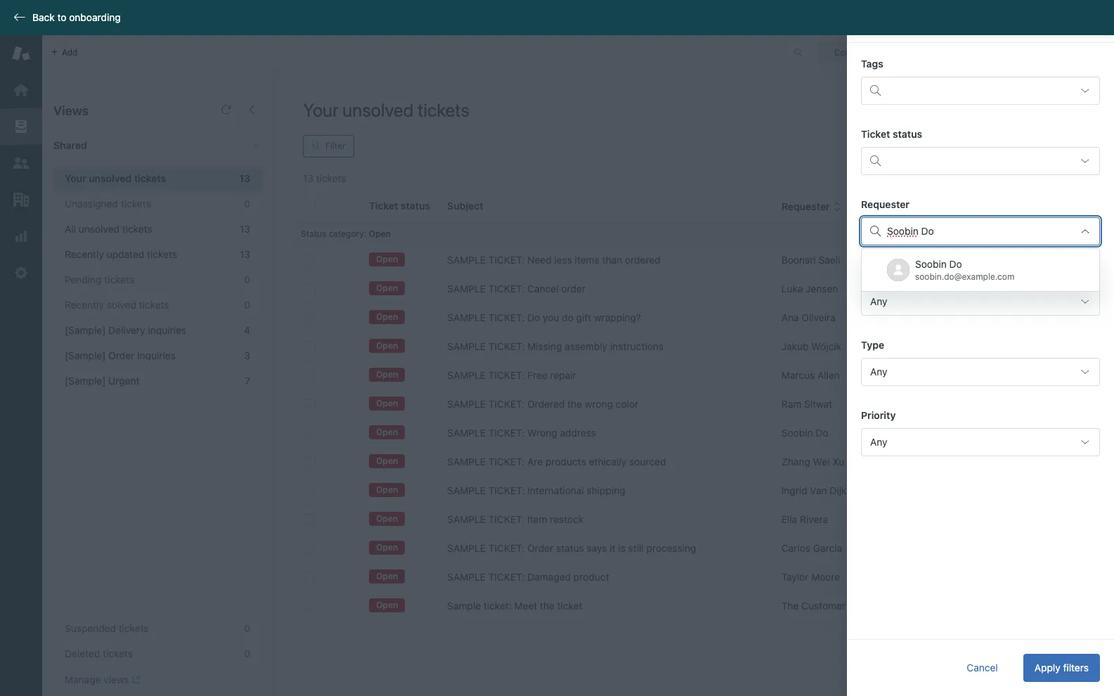 Task type: locate. For each thing, give the bounding box(es) containing it.
11 ticket: from the top
[[489, 542, 525, 554]]

restock
[[550, 513, 584, 525]]

color
[[616, 398, 639, 410]]

ticket for soobin do
[[966, 427, 994, 439]]

open for sample ticket: missing assembly instructions
[[376, 341, 398, 351]]

do for soobin do soobin.do@example.com
[[950, 258, 962, 270]]

3 any from the top
[[870, 436, 888, 448]]

cancel left the 'apply'
[[967, 662, 998, 674]]

1 vertical spatial your
[[65, 172, 86, 184]]

play
[[1055, 106, 1074, 118]]

any down priority
[[870, 436, 888, 448]]

1 vertical spatial the
[[540, 600, 555, 612]]

minutes for soobin do
[[893, 427, 929, 439]]

13 for recently updated tickets
[[240, 248, 250, 260]]

sample for sample ticket: international shipping
[[447, 484, 486, 496]]

5 minutes ago for jakub wójcik
[[885, 340, 949, 352]]

all
[[65, 223, 76, 235]]

sample for sample ticket: damaged product
[[447, 571, 486, 583]]

cancel up sample ticket: do you do gift wrapping?
[[527, 283, 559, 295]]

8 row from the top
[[292, 447, 1104, 476]]

garcia
[[813, 542, 842, 554]]

ago for ram sitwat
[[932, 398, 949, 410]]

sample inside sample ticket: cancel order link
[[447, 283, 486, 295]]

13 for your unsolved tickets
[[239, 172, 250, 184]]

sample inside sample ticket: missing assembly instructions link
[[447, 340, 486, 352]]

ticket: left are
[[489, 456, 525, 468]]

3 sample from the top
[[447, 311, 486, 323]]

you
[[543, 311, 559, 323]]

open for sample ticket: ordered the wrong color
[[376, 398, 398, 409]]

0 horizontal spatial your unsolved tickets
[[65, 172, 166, 184]]

recently up pending
[[65, 248, 104, 260]]

3
[[244, 349, 250, 361]]

ticket: for international
[[489, 484, 525, 496]]

ticket: for wrong
[[489, 427, 525, 439]]

open for sample ticket: wrong address
[[376, 427, 398, 438]]

1 vertical spatial unsolved
[[89, 172, 132, 184]]

6 ticket: from the top
[[489, 398, 525, 410]]

sample ticket: do you do gift wrapping? link
[[447, 311, 641, 325]]

6 row from the top
[[292, 390, 1104, 419]]

suspended
[[65, 622, 116, 634]]

open for sample ticket: international shipping
[[376, 485, 398, 495]]

[sample] down recently solved tickets
[[65, 324, 106, 336]]

soobin do
[[782, 427, 829, 439]]

1 any field from the top
[[861, 288, 1100, 316]]

5 row from the top
[[292, 361, 1104, 390]]

[sample] urgent
[[65, 375, 140, 387]]

1 vertical spatial [sample]
[[65, 349, 106, 361]]

4 0 from the top
[[244, 622, 250, 634]]

5 sample from the top
[[447, 369, 486, 381]]

do left the you
[[527, 311, 540, 323]]

views image
[[12, 117, 30, 136]]

to
[[57, 11, 66, 23]]

5 minutes ago for soobin do
[[885, 427, 949, 439]]

status category: open
[[301, 228, 391, 239]]

inquiries down delivery
[[137, 349, 176, 361]]

5 5 minutes ago from the top
[[885, 456, 949, 468]]

4
[[885, 254, 891, 266], [885, 283, 891, 295], [885, 311, 891, 323], [244, 324, 250, 336]]

soobin do option
[[862, 252, 1100, 288]]

2 vertical spatial any field
[[861, 428, 1100, 456]]

0 horizontal spatial do
[[527, 311, 540, 323]]

product
[[574, 571, 609, 583]]

0 vertical spatial 13
[[239, 172, 250, 184]]

minutes
[[894, 254, 930, 266], [894, 283, 930, 295], [894, 311, 930, 323], [893, 340, 929, 352], [893, 369, 929, 381], [893, 398, 929, 410], [893, 427, 929, 439], [893, 456, 929, 468]]

deleted tickets
[[65, 648, 133, 659]]

2 any field from the top
[[861, 358, 1100, 386]]

0 vertical spatial the
[[568, 398, 582, 410]]

sample inside sample ticket: need less items than ordered link
[[447, 254, 486, 266]]

any for type
[[870, 366, 888, 378]]

0 vertical spatial soobin
[[915, 258, 947, 270]]

0
[[244, 198, 250, 210], [244, 273, 250, 285], [244, 299, 250, 311], [244, 622, 250, 634], [244, 648, 250, 659]]

requester
[[861, 198, 910, 210], [782, 200, 830, 212]]

5 5 from the top
[[885, 456, 891, 468]]

row
[[292, 246, 1104, 275], [292, 275, 1104, 303], [292, 303, 1104, 332], [292, 332, 1104, 361], [292, 361, 1104, 390], [292, 390, 1104, 419], [292, 419, 1104, 447], [292, 447, 1104, 476], [292, 476, 1104, 505], [292, 505, 1104, 534], [292, 534, 1104, 563], [292, 563, 1104, 592], [292, 592, 1104, 620]]

10 row from the top
[[292, 505, 1104, 534]]

4 ticket: from the top
[[489, 340, 525, 352]]

1 ticket: from the top
[[489, 254, 525, 266]]

open
[[369, 228, 391, 239], [376, 254, 398, 265], [376, 283, 398, 293], [376, 312, 398, 322], [376, 341, 398, 351], [376, 369, 398, 380], [376, 398, 398, 409], [376, 427, 398, 438], [376, 456, 398, 466], [376, 485, 398, 495], [376, 513, 398, 524], [376, 542, 398, 553], [376, 571, 398, 582], [376, 600, 398, 610]]

sample for sample ticket: wrong address
[[447, 427, 486, 439]]

[sample] down [sample] order inquiries
[[65, 375, 106, 387]]

5 for jakub wójcik
[[885, 340, 891, 352]]

3 [sample] from the top
[[65, 375, 106, 387]]

boonsri
[[782, 254, 816, 266]]

the inside the sample ticket: meet the ticket link
[[540, 600, 555, 612]]

inquiries right delivery
[[148, 324, 186, 336]]

1 vertical spatial 4 minutes ago
[[885, 283, 949, 295]]

11 sample from the top
[[447, 542, 486, 554]]

your unsolved tickets up unassigned tickets
[[65, 172, 166, 184]]

inquiries for [sample] delivery inquiries
[[148, 324, 186, 336]]

your up unassigned
[[65, 172, 86, 184]]

type
[[861, 339, 885, 351]]

sample ticket: damaged product link
[[447, 570, 609, 584]]

2 row from the top
[[292, 275, 1104, 303]]

ticket
[[861, 128, 890, 140], [966, 254, 994, 266], [966, 283, 994, 295], [966, 311, 994, 323], [966, 427, 994, 439], [966, 456, 994, 468]]

carlos garcia
[[782, 542, 842, 554]]

[sample] for [sample] order inquiries
[[65, 349, 106, 361]]

0 vertical spatial inquiries
[[148, 324, 186, 336]]

1 vertical spatial recently
[[65, 299, 104, 311]]

minutes for zhang wei xu
[[893, 456, 929, 468]]

back to onboarding
[[32, 11, 121, 23]]

apply filters button
[[1024, 654, 1100, 682]]

less
[[554, 254, 572, 266]]

your unsolved tickets
[[303, 99, 470, 120], [65, 172, 166, 184]]

1 recently from the top
[[65, 248, 104, 260]]

2 5 from the top
[[885, 369, 891, 381]]

0 vertical spatial [sample]
[[65, 324, 106, 336]]

organizations image
[[12, 191, 30, 209]]

unsolved down unassigned
[[79, 223, 120, 235]]

4 row from the top
[[292, 332, 1104, 361]]

2 [sample] from the top
[[65, 349, 106, 361]]

4 minutes ago for luka jensen
[[885, 283, 949, 295]]

do
[[562, 311, 574, 323]]

ticket: down sample ticket: free repair link
[[489, 398, 525, 410]]

3 4 minutes ago from the top
[[885, 311, 949, 323]]

5 minutes ago for marcus allen
[[885, 369, 949, 381]]

conversations
[[834, 47, 891, 57]]

10 ticket: from the top
[[489, 513, 525, 525]]

row containing sample ticket: item restock
[[292, 505, 1104, 534]]

onboarding
[[69, 11, 121, 23]]

1 row from the top
[[292, 246, 1104, 275]]

allen
[[818, 369, 840, 381]]

sample ticket: order status says it is still processing
[[447, 542, 696, 554]]

any down request
[[870, 295, 888, 307]]

soobin inside "soobin do soobin.do@example.com"
[[915, 258, 947, 270]]

11 row from the top
[[292, 534, 1104, 563]]

ticket: for need
[[489, 254, 525, 266]]

0 for pending tickets
[[244, 273, 250, 285]]

9 sample from the top
[[447, 484, 486, 496]]

0 vertical spatial 4 minutes ago
[[885, 254, 949, 266]]

2 4 minutes ago from the top
[[885, 283, 949, 295]]

3 row from the top
[[292, 303, 1104, 332]]

0 for unassigned tickets
[[244, 198, 250, 210]]

ticket: up sample ticket: cancel order
[[489, 254, 525, 266]]

main element
[[0, 35, 42, 696]]

5 minutes ago
[[885, 340, 949, 352], [885, 369, 949, 381], [885, 398, 949, 410], [885, 427, 949, 439], [885, 456, 949, 468]]

0 horizontal spatial requester
[[782, 200, 830, 212]]

ago for soobin do
[[932, 427, 949, 439]]

1 horizontal spatial the
[[568, 398, 582, 410]]

ana oliveira
[[782, 311, 836, 323]]

ticket: left free
[[489, 369, 525, 381]]

7 sample from the top
[[447, 427, 486, 439]]

1 vertical spatial 13
[[240, 223, 250, 235]]

0 horizontal spatial soobin
[[782, 427, 813, 439]]

1 horizontal spatial soobin
[[915, 258, 947, 270]]

2 vertical spatial [sample]
[[65, 375, 106, 387]]

1 horizontal spatial order
[[527, 542, 554, 554]]

8 sample from the top
[[447, 456, 486, 468]]

row containing sample ticket: do you do gift wrapping?
[[292, 303, 1104, 332]]

any field for type
[[861, 358, 1100, 386]]

ticket: up 'sample ticket: free repair'
[[489, 340, 525, 352]]

do for soobin do
[[816, 427, 829, 439]]

recently
[[65, 248, 104, 260], [65, 299, 104, 311]]

0 vertical spatial status
[[893, 128, 923, 140]]

1 5 from the top
[[885, 340, 891, 352]]

updated
[[107, 248, 144, 260]]

2 sample from the top
[[447, 283, 486, 295]]

3 any field from the top
[[861, 428, 1100, 456]]

sample inside "sample ticket: damaged product" link
[[447, 571, 486, 583]]

2 any from the top
[[870, 366, 888, 378]]

3 ticket: from the top
[[489, 311, 525, 323]]

status
[[893, 128, 923, 140], [556, 542, 584, 554]]

do up wei at bottom right
[[816, 427, 829, 439]]

8 ticket: from the top
[[489, 456, 525, 468]]

any field for priority
[[861, 428, 1100, 456]]

ticket: left item
[[489, 513, 525, 525]]

open for sample ticket: cancel order
[[376, 283, 398, 293]]

request date
[[861, 269, 924, 281]]

ordered
[[625, 254, 661, 266]]

sample for sample ticket: item restock
[[447, 513, 486, 525]]

soobin right avatar
[[915, 258, 947, 270]]

4 minutes ago
[[885, 254, 949, 266], [885, 283, 949, 295], [885, 311, 949, 323]]

1 [sample] from the top
[[65, 324, 106, 336]]

recently down pending
[[65, 299, 104, 311]]

the right meet
[[540, 600, 555, 612]]

1 sample from the top
[[447, 254, 486, 266]]

1 5 minutes ago from the top
[[885, 340, 949, 352]]

0 vertical spatial your unsolved tickets
[[303, 99, 470, 120]]

the
[[568, 398, 582, 410], [540, 600, 555, 612]]

your
[[303, 99, 339, 120], [65, 172, 86, 184]]

sample inside sample ticket: item restock link
[[447, 513, 486, 525]]

sample inside sample ticket: wrong address link
[[447, 427, 486, 439]]

2 vertical spatial 4 minutes ago
[[885, 311, 949, 323]]

1 0 from the top
[[244, 198, 250, 210]]

12 sample from the top
[[447, 571, 486, 583]]

ticket: down sample ticket: item restock link
[[489, 542, 525, 554]]

7 row from the top
[[292, 419, 1104, 447]]

ticket: for are
[[489, 456, 525, 468]]

0 for suspended tickets
[[244, 622, 250, 634]]

do up soobin.do@example.com
[[950, 258, 962, 270]]

sample inside sample ticket: ordered the wrong color link
[[447, 398, 486, 410]]

2 horizontal spatial do
[[950, 258, 962, 270]]

1 vertical spatial do
[[527, 311, 540, 323]]

0 horizontal spatial the
[[540, 600, 555, 612]]

5 0 from the top
[[244, 648, 250, 659]]

unsolved up unassigned tickets
[[89, 172, 132, 184]]

1 horizontal spatial requester
[[861, 198, 910, 210]]

0 vertical spatial order
[[108, 349, 134, 361]]

5 minutes ago for zhang wei xu
[[885, 456, 949, 468]]

5 for marcus allen
[[885, 369, 891, 381]]

2 recently from the top
[[65, 299, 104, 311]]

apply filters
[[1035, 662, 1089, 674]]

ticket: for cancel
[[489, 283, 525, 295]]

do inside "soobin do soobin.do@example.com"
[[950, 258, 962, 270]]

Any field
[[861, 288, 1100, 316], [861, 358, 1100, 386], [861, 428, 1100, 456]]

3 0 from the top
[[244, 299, 250, 311]]

deleted
[[65, 648, 100, 659]]

sample inside sample ticket: free repair link
[[447, 369, 486, 381]]

order down [sample] delivery inquiries
[[108, 349, 134, 361]]

tags
[[861, 58, 884, 70]]

minutes for ana oliveira
[[894, 311, 930, 323]]

2 ticket: from the top
[[489, 283, 525, 295]]

are
[[527, 456, 543, 468]]

12 row from the top
[[292, 563, 1104, 592]]

0 vertical spatial your
[[303, 99, 339, 120]]

1 vertical spatial your unsolved tickets
[[65, 172, 166, 184]]

3 5 from the top
[[885, 398, 891, 410]]

your unsolved tickets up filter
[[303, 99, 470, 120]]

open for sample ticket: are products ethically sourced
[[376, 456, 398, 466]]

row containing sample ticket: ordered the wrong color
[[292, 390, 1104, 419]]

sample inside sample ticket: international shipping link
[[447, 484, 486, 496]]

suspended tickets
[[65, 622, 149, 634]]

do
[[950, 258, 962, 270], [527, 311, 540, 323], [816, 427, 829, 439]]

free
[[527, 369, 548, 381]]

5 for ram sitwat
[[885, 398, 891, 410]]

admin image
[[12, 264, 30, 282]]

ram
[[782, 398, 802, 410]]

4 5 minutes ago from the top
[[885, 427, 949, 439]]

unsolved up filter
[[343, 99, 414, 120]]

open for sample ticket: damaged product
[[376, 571, 398, 582]]

date
[[903, 269, 924, 281]]

10 sample from the top
[[447, 513, 486, 525]]

requester inside "button"
[[782, 200, 830, 212]]

requested
[[885, 200, 936, 212]]

[sample] for [sample] urgent
[[65, 375, 106, 387]]

2 0 from the top
[[244, 273, 250, 285]]

sample inside sample ticket: are products ethically sourced link
[[447, 456, 486, 468]]

sample ticket: damaged product
[[447, 571, 609, 583]]

0 for deleted tickets
[[244, 648, 250, 659]]

open for sample ticket: item restock
[[376, 513, 398, 524]]

[sample] up [sample] urgent
[[65, 349, 106, 361]]

sample for sample ticket: missing assembly instructions
[[447, 340, 486, 352]]

1 horizontal spatial status
[[893, 128, 923, 140]]

zhang wei xu
[[782, 456, 845, 468]]

0 horizontal spatial cancel
[[527, 283, 559, 295]]

1 horizontal spatial cancel
[[967, 662, 998, 674]]

filter
[[326, 141, 346, 151]]

soobin
[[915, 258, 947, 270], [782, 427, 813, 439]]

12 ticket: from the top
[[489, 571, 525, 583]]

2 5 minutes ago from the top
[[885, 369, 949, 381]]

0 vertical spatial do
[[950, 258, 962, 270]]

shared
[[53, 139, 87, 151]]

sample inside sample ticket: do you do gift wrapping? link
[[447, 311, 486, 323]]

views
[[53, 103, 89, 118]]

1 vertical spatial cancel
[[967, 662, 998, 674]]

0 vertical spatial any field
[[861, 288, 1100, 316]]

ticket: for order
[[489, 542, 525, 554]]

order down item
[[527, 542, 554, 554]]

13 row from the top
[[292, 592, 1104, 620]]

0 vertical spatial cancel
[[527, 283, 559, 295]]

3 5 minutes ago from the top
[[885, 398, 949, 410]]

0 horizontal spatial status
[[556, 542, 584, 554]]

cancel
[[527, 283, 559, 295], [967, 662, 998, 674]]

6 sample from the top
[[447, 398, 486, 410]]

1 any from the top
[[870, 295, 888, 307]]

taylor
[[782, 571, 809, 583]]

sample ticket: ordered the wrong color
[[447, 398, 639, 410]]

row containing sample ticket: damaged product
[[292, 563, 1104, 592]]

back
[[32, 11, 55, 23]]

sample for sample ticket: do you do gift wrapping?
[[447, 311, 486, 323]]

0 horizontal spatial order
[[108, 349, 134, 361]]

2 vertical spatial 13
[[240, 248, 250, 260]]

ticket: up sample ticket: item restock
[[489, 484, 525, 496]]

[sample] order inquiries
[[65, 349, 176, 361]]

row containing sample ticket: international shipping
[[292, 476, 1104, 505]]

the inside sample ticket: ordered the wrong color link
[[568, 398, 582, 410]]

1 vertical spatial status
[[556, 542, 584, 554]]

any field for request date
[[861, 288, 1100, 316]]

0 for recently solved tickets
[[244, 299, 250, 311]]

ticket: down sample ticket: cancel order link
[[489, 311, 525, 323]]

the left wrong
[[568, 398, 582, 410]]

sample ticket: ordered the wrong color link
[[447, 397, 639, 411]]

recently for recently updated tickets
[[65, 248, 104, 260]]

sample ticket: cancel order link
[[447, 282, 586, 296]]

7 ticket: from the top
[[489, 427, 525, 439]]

sample ticket: meet the ticket link
[[447, 599, 583, 613]]

any down type
[[870, 366, 888, 378]]

9 row from the top
[[292, 476, 1104, 505]]

0 vertical spatial recently
[[65, 248, 104, 260]]

requester up boonsri saeli
[[782, 200, 830, 212]]

ticket for ana oliveira
[[966, 311, 994, 323]]

4 sample from the top
[[447, 340, 486, 352]]

5 ticket: from the top
[[489, 369, 525, 381]]

1 vertical spatial any
[[870, 366, 888, 378]]

ago for marcus allen
[[932, 369, 949, 381]]

1 vertical spatial inquiries
[[137, 349, 176, 361]]

requester up avatar
[[861, 198, 910, 210]]

order
[[561, 283, 586, 295]]

row containing sample ticket: cancel order
[[292, 275, 1104, 303]]

sample inside sample ticket: order status says it is still processing link
[[447, 542, 486, 554]]

ticket: for damaged
[[489, 571, 525, 583]]

soobin up zhang
[[782, 427, 813, 439]]

carlos
[[782, 542, 811, 554]]

1 vertical spatial soobin
[[782, 427, 813, 439]]

1 vertical spatial any field
[[861, 358, 1100, 386]]

4 5 from the top
[[885, 427, 891, 439]]

sample for sample ticket: free repair
[[447, 369, 486, 381]]

ticket: left wrong
[[489, 427, 525, 439]]

2 vertical spatial any
[[870, 436, 888, 448]]

row containing sample ticket: meet the ticket
[[292, 592, 1104, 620]]

9 ticket: from the top
[[489, 484, 525, 496]]

2 vertical spatial do
[[816, 427, 829, 439]]

row containing sample ticket: free repair
[[292, 361, 1104, 390]]

your up the filter button
[[303, 99, 339, 120]]

1 4 minutes ago from the top
[[885, 254, 949, 266]]

item
[[527, 513, 547, 525]]

filter dialog
[[847, 0, 1114, 696]]

ticket: for do
[[489, 311, 525, 323]]

the for wrong
[[568, 398, 582, 410]]

sample for sample ticket: are products ethically sourced
[[447, 456, 486, 468]]

1 horizontal spatial do
[[816, 427, 829, 439]]

ticket: up 'sample ticket: meet the ticket'
[[489, 571, 525, 583]]

products
[[546, 456, 586, 468]]

0 vertical spatial any
[[870, 295, 888, 307]]

ticket: up sample ticket: do you do gift wrapping?
[[489, 283, 525, 295]]



Task type: vqa. For each thing, say whether or not it's contained in the screenshot.


Task type: describe. For each thing, give the bounding box(es) containing it.
the for ticket
[[540, 600, 555, 612]]

all unsolved tickets
[[65, 223, 152, 235]]

sample ticket: are products ethically sourced
[[447, 456, 666, 468]]

the
[[782, 600, 799, 612]]

low
[[1033, 456, 1051, 468]]

cancel button
[[956, 654, 1009, 682]]

refresh views pane image
[[221, 104, 232, 115]]

ella rivera
[[782, 513, 828, 525]]

ticket status element
[[861, 147, 1100, 175]]

recently updated tickets
[[65, 248, 177, 260]]

sample ticket: item restock
[[447, 513, 584, 525]]

shared button
[[42, 124, 237, 167]]

international
[[527, 484, 584, 496]]

saeli
[[819, 254, 840, 266]]

minutes for luka jensen
[[894, 283, 930, 295]]

ram sitwat
[[782, 398, 833, 410]]

minutes for ram sitwat
[[893, 398, 929, 410]]

any for priority
[[870, 436, 888, 448]]

sample for sample ticket: cancel order
[[447, 283, 486, 295]]

subject
[[447, 200, 483, 212]]

row containing sample ticket: need less items than ordered
[[292, 246, 1104, 275]]

sample for sample ticket: order status says it is still processing
[[447, 542, 486, 554]]

need
[[527, 254, 552, 266]]

[sample] for [sample] delivery inquiries
[[65, 324, 106, 336]]

damaged
[[527, 571, 571, 583]]

collapse views pane image
[[246, 104, 257, 115]]

open for sample ticket: order status says it is still processing
[[376, 542, 398, 553]]

ticket inside the filter dialog
[[861, 128, 890, 140]]

ago for ana oliveira
[[932, 311, 949, 323]]

ana
[[782, 311, 799, 323]]

manage
[[65, 674, 101, 685]]

ago for luka jensen
[[932, 283, 949, 295]]

requester inside the filter dialog
[[861, 198, 910, 210]]

row containing sample ticket: are products ethically sourced
[[292, 447, 1104, 476]]

Requester field
[[887, 225, 1074, 238]]

filter button
[[303, 135, 354, 157]]

ticket:
[[484, 600, 512, 612]]

delivery
[[108, 324, 145, 336]]

sourced
[[629, 456, 666, 468]]

ticket for zhang wei xu
[[966, 456, 994, 468]]

avatar image
[[887, 259, 910, 281]]

jakub
[[782, 340, 809, 352]]

soobin for soobin do soobin.do@example.com
[[915, 258, 947, 270]]

ticket: for missing
[[489, 340, 525, 352]]

recently for recently solved tickets
[[65, 299, 104, 311]]

gift
[[576, 311, 591, 323]]

meet
[[514, 600, 537, 612]]

priority
[[861, 409, 896, 421]]

ticket status
[[861, 128, 923, 140]]

soobin.do@example.com
[[915, 271, 1015, 282]]

soobin for soobin do
[[782, 427, 813, 439]]

sample ticket: need less items than ordered link
[[447, 253, 661, 267]]

5 for soobin do
[[885, 427, 891, 439]]

13 for all unsolved tickets
[[240, 223, 250, 235]]

2 vertical spatial unsolved
[[79, 223, 120, 235]]

requested button
[[885, 200, 947, 213]]

still
[[628, 542, 644, 554]]

moore
[[811, 571, 840, 583]]

zhang
[[782, 456, 811, 468]]

pending tickets
[[65, 273, 134, 285]]

category:
[[329, 228, 366, 239]]

5 for zhang wei xu
[[885, 456, 891, 468]]

0 horizontal spatial your
[[65, 172, 86, 184]]

status inside sample ticket: order status says it is still processing link
[[556, 542, 584, 554]]

status
[[301, 228, 326, 239]]

row containing sample ticket: wrong address
[[292, 419, 1104, 447]]

wei
[[813, 456, 830, 468]]

is
[[618, 542, 626, 554]]

requester element
[[861, 217, 1100, 245]]

5 minutes ago for ram sitwat
[[885, 398, 949, 410]]

oliveira
[[802, 311, 836, 323]]

sample for sample ticket: need less items than ordered
[[447, 254, 486, 266]]

status inside the filter dialog
[[893, 128, 923, 140]]

van
[[810, 484, 827, 496]]

inquiries for [sample] order inquiries
[[137, 349, 176, 361]]

address
[[560, 427, 596, 439]]

open for sample ticket: do you do gift wrapping?
[[376, 312, 398, 322]]

open for sample ticket: meet the ticket
[[376, 600, 398, 610]]

(opens in a new tab) image
[[129, 676, 140, 684]]

tags element
[[861, 77, 1100, 105]]

pending
[[65, 273, 102, 285]]

ticket for luka jensen
[[966, 283, 994, 295]]

1 horizontal spatial your unsolved tickets
[[303, 99, 470, 120]]

luka
[[782, 283, 803, 295]]

repair
[[550, 369, 576, 381]]

shared heading
[[42, 124, 274, 167]]

boonsri saeli
[[782, 254, 840, 266]]

zendesk support image
[[12, 44, 30, 63]]

1 vertical spatial order
[[527, 542, 554, 554]]

sample for sample ticket: ordered the wrong color
[[447, 398, 486, 410]]

ago for zhang wei xu
[[932, 456, 949, 468]]

ticket: for ordered
[[489, 398, 525, 410]]

missing
[[527, 340, 562, 352]]

0 vertical spatial unsolved
[[343, 99, 414, 120]]

reporting image
[[12, 227, 30, 245]]

sample ticket: cancel order
[[447, 283, 586, 295]]

soobin do soobin.do@example.com
[[915, 258, 1015, 282]]

than
[[602, 254, 622, 266]]

sample ticket: wrong address link
[[447, 426, 596, 440]]

sample
[[447, 600, 481, 612]]

ella
[[782, 513, 797, 525]]

rivera
[[800, 513, 828, 525]]

4 minutes ago for ana oliveira
[[885, 311, 949, 323]]

shipping
[[587, 484, 626, 496]]

minutes for jakub wójcik
[[893, 340, 929, 352]]

filters
[[1063, 662, 1089, 674]]

wrong
[[527, 427, 557, 439]]

ticket: for item
[[489, 513, 525, 525]]

luka jensen
[[782, 283, 838, 295]]

customers image
[[12, 154, 30, 172]]

row containing sample ticket: missing assembly instructions
[[292, 332, 1104, 361]]

any for request date
[[870, 295, 888, 307]]

sample ticket: need less items than ordered
[[447, 254, 661, 266]]

row containing sample ticket: order status says it is still processing
[[292, 534, 1104, 563]]

wójcik
[[812, 340, 842, 352]]

[sample] delivery inquiries
[[65, 324, 186, 336]]

taylor moore
[[782, 571, 840, 583]]

views
[[104, 674, 129, 685]]

ago for jakub wójcik
[[932, 340, 949, 352]]

get started image
[[12, 81, 30, 99]]

cancel inside button
[[967, 662, 998, 674]]

request
[[861, 269, 900, 281]]

sample ticket: meet the ticket
[[447, 600, 583, 612]]

minutes for marcus allen
[[893, 369, 929, 381]]

manage views
[[65, 674, 129, 685]]

sample ticket: are products ethically sourced link
[[447, 455, 666, 469]]

wrapping?
[[594, 311, 641, 323]]

conversations button
[[819, 41, 923, 64]]

sample ticket: order status says it is still processing link
[[447, 541, 696, 555]]

1 horizontal spatial your
[[303, 99, 339, 120]]

open for sample ticket: free repair
[[376, 369, 398, 380]]

play button
[[1026, 98, 1086, 127]]

back to onboarding link
[[0, 11, 128, 24]]

ingrid van dijk
[[782, 484, 847, 496]]

ordered
[[527, 398, 565, 410]]

ethically
[[589, 456, 627, 468]]

sample ticket: free repair
[[447, 369, 576, 381]]

ticket: for free
[[489, 369, 525, 381]]



